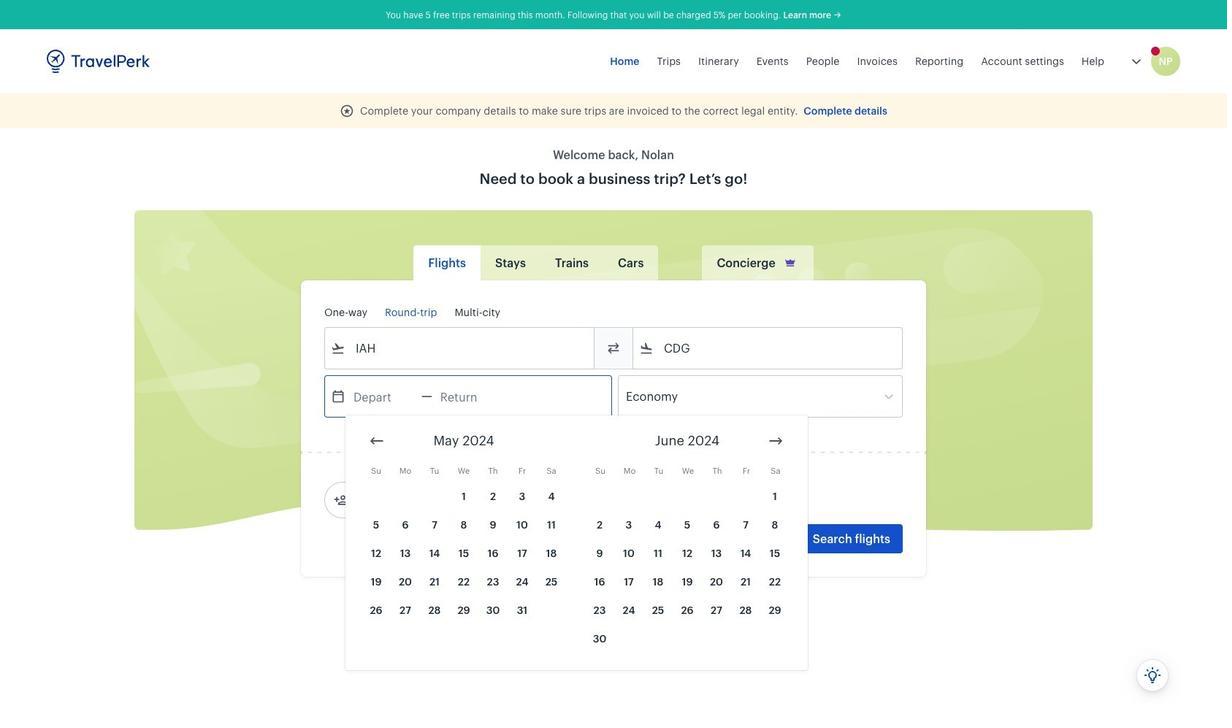 Task type: vqa. For each thing, say whether or not it's contained in the screenshot.
Delta Air Lines icon to the middle
no



Task type: locate. For each thing, give the bounding box(es) containing it.
move forward to switch to the next month. image
[[767, 433, 785, 450]]

To search field
[[654, 337, 884, 360]]

Return text field
[[433, 376, 509, 417]]

From search field
[[346, 337, 575, 360]]



Task type: describe. For each thing, give the bounding box(es) containing it.
Depart text field
[[346, 376, 422, 417]]

calendar application
[[346, 416, 1228, 671]]

move backward to switch to the previous month. image
[[368, 433, 386, 450]]

Add first traveler search field
[[349, 489, 501, 512]]



